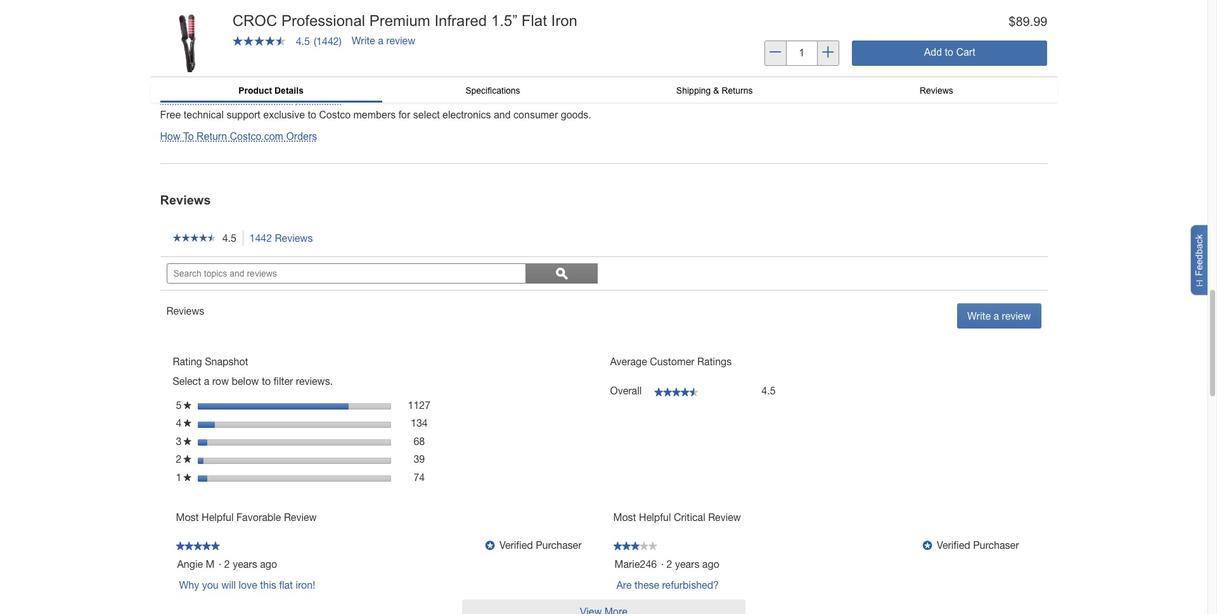 Task type: locate. For each thing, give the bounding box(es) containing it.
about
[[401, 15, 426, 26]]

★ inside 1 ★
[[184, 474, 191, 482]]

most
[[176, 512, 199, 524], [613, 512, 636, 524]]

1 vertical spatial write a review button
[[957, 304, 1041, 329]]

0 horizontal spatial write a review button
[[352, 35, 415, 47]]

1127
[[408, 400, 431, 411]]

review
[[386, 35, 415, 47], [1002, 311, 1031, 322]]

0 horizontal spatial please
[[338, 73, 368, 84]]

★ up 2 ★
[[184, 438, 191, 446]]

helpful left critical
[[639, 512, 671, 524]]

purchaser
[[536, 540, 582, 552], [973, 540, 1019, 552]]

★ up 4 ★
[[184, 402, 191, 409]]

1 vertical spatial and
[[239, 95, 256, 105]]

39
[[414, 454, 425, 465]]

1 vertical spatial or
[[364, 30, 373, 41]]

1442
[[249, 233, 272, 244]]

on
[[635, 0, 646, 10]]

verified for most helpful critical review
[[937, 540, 970, 552]]

at down merchandise.
[[272, 30, 281, 41]]

1442 reviews
[[249, 233, 313, 244]]

this
[[260, 580, 276, 592]]

0 horizontal spatial most
[[176, 512, 199, 524]]

free
[[160, 110, 181, 121]]

premium
[[369, 12, 430, 29]]

0 horizontal spatial and
[[219, 15, 236, 26]]

purchaser for most helpful critical review
[[973, 540, 1019, 552]]

1 horizontal spatial verified
[[937, 540, 970, 552]]

★ down 2 ★
[[184, 474, 191, 482]]

risk-
[[465, 0, 484, 10]]

committed
[[195, 0, 242, 10]]

love
[[239, 580, 257, 592]]

Search topics and reviews text field
[[166, 264, 526, 284]]

3 ★ from the top
[[184, 438, 191, 446]]

0 horizontal spatial purchaser
[[536, 540, 582, 552]]

0 horizontal spatial * verified purchaser
[[485, 540, 582, 552]]

ago up the "this"
[[260, 559, 277, 571]]

1442 reviews link
[[249, 230, 320, 247]]

1 horizontal spatial at
[[646, 15, 654, 26]]

1 horizontal spatial most
[[613, 512, 636, 524]]

*
[[485, 542, 495, 551], [922, 542, 933, 551]]

purchaser for most helpful favorable review
[[536, 540, 582, 552]]

· right m
[[219, 559, 221, 571]]

to
[[183, 131, 194, 142]]

1 * from the left
[[485, 542, 495, 551]]

2 horizontal spatial your
[[672, 0, 691, 10]]

2 horizontal spatial 4.5
[[762, 386, 776, 397]]

0 horizontal spatial review
[[284, 512, 317, 524]]

costco up free
[[160, 95, 192, 105]]

1 horizontal spatial helpful
[[639, 512, 671, 524]]

Search topics and reviews search region search field
[[160, 258, 604, 291]]

0 vertical spatial please
[[694, 15, 724, 26]]

support
[[227, 110, 260, 121]]

counter
[[236, 30, 269, 41]]

2 vertical spatial your
[[284, 30, 303, 41]]

how
[[160, 131, 180, 142]]

you've
[[564, 15, 593, 26]]

0 vertical spatial customer
[[414, 30, 458, 41]]

0 vertical spatial write a review button
[[352, 35, 415, 47]]

1 vertical spatial your
[[429, 15, 449, 26]]

1 horizontal spatial write
[[967, 311, 991, 322]]

orders
[[286, 131, 317, 142]]

★ for 5
[[184, 402, 191, 409]]

local
[[306, 30, 327, 41]]

★ for 4
[[184, 420, 191, 427]]

return down technical
[[197, 131, 227, 142]]

years
[[233, 559, 257, 571], [675, 559, 699, 571]]

membership
[[160, 15, 216, 26], [452, 15, 507, 26], [177, 30, 233, 41]]

select
[[413, 110, 440, 121]]

costco's return policy link
[[185, 52, 286, 62]]

2 ★ from the top
[[184, 420, 191, 427]]

0 horizontal spatial review
[[386, 35, 415, 47]]

0 horizontal spatial at
[[272, 30, 281, 41]]

4.5
[[296, 35, 310, 47], [222, 233, 236, 244], [762, 386, 776, 397]]

·
[[219, 559, 221, 571], [661, 559, 664, 571]]

ϙ
[[556, 268, 568, 280]]

select
[[173, 376, 201, 388]]

ago up refurbished?
[[702, 559, 719, 571]]

2
[[176, 454, 184, 465], [224, 559, 230, 571], [667, 559, 672, 571]]

most for most helpful favorable review
[[176, 512, 199, 524]]

· up are these refurbished?
[[661, 559, 664, 571]]

and up support
[[239, 95, 256, 105]]

customer down about on the left
[[414, 30, 458, 41]]

contact us. link
[[371, 73, 420, 84]]

most helpful favorable review
[[176, 512, 317, 524]]

2 * from the left
[[922, 542, 933, 551]]

None telephone field
[[787, 40, 817, 66]]

5 ★ from the top
[[184, 474, 191, 482]]

1 horizontal spatial review
[[708, 512, 741, 524]]

1 vertical spatial the
[[160, 30, 174, 41]]

we
[[160, 0, 175, 10]]

0 horizontal spatial ago
[[260, 559, 277, 571]]

1 review from the left
[[284, 512, 317, 524]]

your up contact customer service .
[[429, 15, 449, 26]]

2 most from the left
[[613, 512, 636, 524]]

0 vertical spatial return
[[226, 52, 257, 62]]

specifications
[[465, 85, 520, 95]]

you left will
[[202, 580, 219, 592]]

1 horizontal spatial customer
[[650, 356, 694, 368]]

costco down services
[[319, 110, 351, 121]]

please left visit
[[694, 15, 724, 26]]

with
[[435, 0, 453, 10]]

to inside the reviews tab panel
[[262, 376, 271, 388]]

review right favorable
[[284, 512, 317, 524]]

costco inside we are committed to offering the best value to our members, with a risk-free 100% satisfaction guarantee on both your membership and merchandise. if you have questions about your membership or products you've purchased at costco, please visit the membership counter at your local costco or
[[330, 30, 361, 41]]

information,
[[282, 73, 335, 84]]

you right if
[[311, 15, 327, 26]]

1 horizontal spatial you
[[311, 15, 327, 26]]

customer left the ratings
[[650, 356, 694, 368]]

review right critical
[[708, 512, 741, 524]]

1 horizontal spatial and
[[239, 95, 256, 105]]

0 horizontal spatial ·
[[219, 559, 221, 571]]

1 horizontal spatial ·
[[661, 559, 664, 571]]

your down if
[[284, 30, 303, 41]]

review for most helpful critical review
[[708, 512, 741, 524]]

1 horizontal spatial the
[[293, 0, 307, 10]]

review
[[284, 512, 317, 524], [708, 512, 741, 524]]

0 horizontal spatial write
[[352, 35, 375, 47]]

0 horizontal spatial your
[[284, 30, 303, 41]]

0 vertical spatial you
[[311, 15, 327, 26]]

or down questions
[[364, 30, 373, 41]]

at
[[646, 15, 654, 26], [272, 30, 281, 41]]

0 vertical spatial at
[[646, 15, 654, 26]]

our
[[370, 0, 385, 10]]

1 vertical spatial customer
[[650, 356, 694, 368]]

at down both
[[646, 15, 654, 26]]

★ for 2
[[184, 456, 191, 464]]

0 vertical spatial costco
[[330, 30, 361, 41]]

and down committed
[[219, 15, 236, 26]]

the down we
[[160, 30, 174, 41]]

a inside reviews write a review
[[994, 311, 999, 322]]

1 vertical spatial write
[[967, 311, 991, 322]]

2 vertical spatial and
[[494, 110, 511, 121]]

return down counter
[[226, 52, 257, 62]]

1 horizontal spatial * verified purchaser
[[922, 540, 1019, 552]]

1 horizontal spatial review
[[1002, 311, 1031, 322]]

2 verified from the left
[[937, 540, 970, 552]]

most up marie246 button
[[613, 512, 636, 524]]

review inside reviews write a review
[[1002, 311, 1031, 322]]

2 vertical spatial 4.5
[[762, 386, 776, 397]]

please left contact
[[338, 73, 368, 84]]

have
[[330, 15, 352, 26]]

to down services
[[308, 110, 316, 121]]

2 right m
[[224, 559, 230, 571]]

most down 1 ★
[[176, 512, 199, 524]]

None button
[[852, 40, 1048, 66], [462, 601, 745, 615], [852, 40, 1048, 66], [462, 601, 745, 615]]

1 horizontal spatial years
[[675, 559, 699, 571]]

2 years from the left
[[675, 559, 699, 571]]

2 ★
[[176, 454, 191, 465]]

costco,
[[657, 15, 691, 26]]

1 years from the left
[[233, 559, 257, 571]]

1 horizontal spatial please
[[694, 15, 724, 26]]

74
[[414, 472, 425, 484]]

reviews.
[[296, 376, 333, 388]]

0 vertical spatial your
[[672, 0, 691, 10]]

0 vertical spatial and
[[219, 15, 236, 26]]

2 purchaser from the left
[[973, 540, 1019, 552]]

and
[[219, 15, 236, 26], [239, 95, 256, 105], [494, 110, 511, 121]]

0 vertical spatial the
[[293, 0, 307, 10]]

1 ★ from the top
[[184, 402, 191, 409]]

why you will love this flat iron!
[[179, 580, 315, 592]]

helpful for favorable
[[202, 512, 234, 524]]

1 horizontal spatial *
[[922, 542, 933, 551]]

costco down have
[[330, 30, 361, 41]]

1 vertical spatial please
[[338, 73, 368, 84]]

* verified purchaser
[[485, 540, 582, 552], [922, 540, 1019, 552]]

☆☆☆☆☆
[[173, 233, 216, 242], [173, 233, 216, 242]]

2 * verified purchaser from the left
[[922, 540, 1019, 552]]

years up refurbished?
[[675, 559, 699, 571]]

2 horizontal spatial and
[[494, 110, 511, 121]]

policy
[[259, 52, 286, 62]]

1 verified from the left
[[500, 540, 533, 552]]

1 horizontal spatial purchaser
[[973, 540, 1019, 552]]

1 · from the left
[[219, 559, 221, 571]]

reviews write a review
[[166, 306, 1031, 322]]

write a review button
[[352, 35, 415, 47], [957, 304, 1041, 329]]

1 horizontal spatial ago
[[702, 559, 719, 571]]

2 helpful from the left
[[639, 512, 671, 524]]

★ up 1 ★
[[184, 456, 191, 464]]

1 vertical spatial at
[[272, 30, 281, 41]]

you inside we are committed to offering the best value to our members, with a risk-free 100% satisfaction guarantee on both your membership and merchandise. if you have questions about your membership or products you've purchased at costco, please visit the membership counter at your local costco or
[[311, 15, 327, 26]]

2 up are these refurbished?
[[667, 559, 672, 571]]

customer for contact
[[414, 30, 458, 41]]

2 down the 3
[[176, 454, 184, 465]]

the up if
[[293, 0, 307, 10]]

your up costco,
[[672, 0, 691, 10]]

select a row below to filter reviews.
[[173, 376, 333, 388]]

1 horizontal spatial 2
[[224, 559, 230, 571]]

4 ★ from the top
[[184, 456, 191, 464]]

0 horizontal spatial customer
[[414, 30, 458, 41]]

1 horizontal spatial write a review button
[[957, 304, 1041, 329]]

specifications link
[[382, 83, 604, 98]]

costco technical and warranty services free technical support exclusive to costco members for select electronics and consumer goods.
[[160, 95, 591, 121]]

to up croc
[[245, 0, 253, 10]]

technical
[[194, 95, 237, 105]]

1 helpful from the left
[[202, 512, 234, 524]]

rating snapshot
[[173, 356, 248, 368]]

helpful for critical
[[639, 512, 671, 524]]

1 vertical spatial 4.5
[[222, 233, 236, 244]]

1 horizontal spatial or
[[510, 15, 519, 26]]

and down 'specifications' link
[[494, 110, 511, 121]]

0 vertical spatial 4.5
[[296, 35, 310, 47]]

a
[[456, 0, 462, 10], [378, 35, 383, 47], [994, 311, 999, 322], [204, 376, 209, 388]]

0 horizontal spatial verified
[[500, 540, 533, 552]]

years up why you will love this flat iron! at the left bottom of page
[[233, 559, 257, 571]]

0 horizontal spatial helpful
[[202, 512, 234, 524]]

1 vertical spatial costco
[[160, 95, 192, 105]]

0 horizontal spatial years
[[233, 559, 257, 571]]

1 most from the left
[[176, 512, 199, 524]]

4 ★
[[176, 418, 191, 429]]

or down 100%
[[510, 15, 519, 26]]

1 vertical spatial return
[[197, 131, 227, 142]]

helpful left favorable
[[202, 512, 234, 524]]

1 purchaser from the left
[[536, 540, 582, 552]]

★ down 5 ★
[[184, 420, 191, 427]]

members
[[353, 110, 396, 121]]

1 vertical spatial review
[[1002, 311, 1031, 322]]

customer for average
[[650, 356, 694, 368]]

★ inside 2 ★
[[184, 456, 191, 464]]

★ for 3
[[184, 438, 191, 446]]

2 review from the left
[[708, 512, 741, 524]]

to left the filter
[[262, 376, 271, 388]]

★ inside 4 ★
[[184, 420, 191, 427]]

0 horizontal spatial you
[[202, 580, 219, 592]]

1 * verified purchaser from the left
[[485, 540, 582, 552]]

&
[[713, 85, 719, 95]]

0 horizontal spatial *
[[485, 542, 495, 551]]

are
[[178, 0, 193, 10]]

★ inside 3 ★
[[184, 438, 191, 446]]

ϙ button
[[526, 264, 597, 284]]

★ inside 5 ★
[[184, 402, 191, 409]]

customer inside the reviews tab panel
[[650, 356, 694, 368]]

marie246
[[615, 559, 657, 571]]

1 vertical spatial you
[[202, 580, 219, 592]]



Task type: describe. For each thing, give the bounding box(es) containing it.
croc
[[232, 12, 277, 29]]

0 vertical spatial write
[[352, 35, 375, 47]]

overall
[[610, 386, 642, 397]]

to inside the "costco technical and warranty services free technical support exclusive to costco members for select electronics and consumer goods."
[[308, 110, 316, 121]]

electronics
[[442, 110, 491, 121]]

product details
[[239, 85, 304, 95]]

these
[[635, 580, 659, 592]]

ratings
[[697, 356, 732, 368]]

iron
[[551, 12, 577, 29]]

costco's
[[185, 52, 223, 62]]

* for most helpful favorable review
[[485, 542, 495, 551]]

.
[[494, 30, 497, 41]]

89.99
[[1016, 15, 1048, 29]]

100%
[[504, 0, 530, 10]]

how to return costco.com orders
[[160, 131, 317, 142]]

0 vertical spatial review
[[386, 35, 415, 47]]

2 · from the left
[[661, 559, 664, 571]]

contact
[[376, 30, 411, 41]]

purchased
[[596, 15, 643, 26]]

please inside we are committed to offering the best value to our members, with a risk-free 100% satisfaction guarantee on both your membership and merchandise. if you have questions about your membership or products you've purchased at costco, please visit the membership counter at your local costco or
[[694, 15, 724, 26]]

for
[[160, 73, 175, 84]]

0 horizontal spatial or
[[364, 30, 373, 41]]

you inside the reviews tab panel
[[202, 580, 219, 592]]

verified for most helpful favorable review
[[500, 540, 533, 552]]

for manufacturer warranty information, please contact us.
[[160, 73, 420, 84]]

consumer
[[514, 110, 558, 121]]

a inside we are committed to offering the best value to our members, with a risk-free 100% satisfaction guarantee on both your membership and merchandise. if you have questions about your membership or products you've purchased at costco, please visit the membership counter at your local costco or
[[456, 0, 462, 10]]

* verified purchaser for most helpful favorable review
[[485, 540, 582, 552]]

flat
[[279, 580, 293, 592]]

how to return costco.com orders link
[[160, 131, 317, 142]]

costco technical and warranty services link
[[160, 95, 342, 105]]

reviews link
[[826, 83, 1048, 98]]

shipping & returns link
[[604, 83, 826, 98]]

filter
[[274, 376, 293, 388]]

2 vertical spatial costco
[[319, 110, 351, 121]]

row
[[212, 376, 229, 388]]

most helpful critical review
[[613, 512, 741, 524]]

contact
[[371, 73, 404, 84]]

refurbished?
[[662, 580, 719, 592]]

1.5"
[[491, 12, 517, 29]]

details
[[274, 85, 304, 95]]

5
[[176, 400, 184, 411]]

and inside we are committed to offering the best value to our members, with a risk-free 100% satisfaction guarantee on both your membership and merchandise. if you have questions about your membership or products you've purchased at costco, please visit the membership counter at your local costco or
[[219, 15, 236, 26]]

* verified purchaser for most helpful critical review
[[922, 540, 1019, 552]]

shipping
[[676, 85, 711, 95]]

134
[[411, 418, 428, 429]]

★ for 1
[[184, 474, 191, 482]]

5 ★
[[176, 400, 191, 411]]

visit
[[727, 15, 744, 26]]

exclusive
[[263, 110, 305, 121]]

are these refurbished?
[[616, 580, 719, 592]]

1
[[176, 472, 184, 484]]

membership up service
[[452, 15, 507, 26]]

technical
[[184, 110, 224, 121]]

0 horizontal spatial 4.5
[[222, 233, 236, 244]]

iron!
[[296, 580, 315, 592]]

for
[[399, 110, 410, 121]]

why
[[179, 580, 199, 592]]

will
[[221, 580, 236, 592]]

0 vertical spatial or
[[510, 15, 519, 26]]

both
[[649, 0, 669, 10]]

free
[[484, 0, 501, 10]]

shipping & returns
[[676, 85, 753, 95]]

most for most helpful critical review
[[613, 512, 636, 524]]

warranty
[[241, 73, 280, 84]]

review for most helpful favorable review
[[284, 512, 317, 524]]

3
[[176, 436, 184, 447]]

reviews tab panel
[[151, 145, 1057, 615]]

1 horizontal spatial 4.5
[[296, 35, 310, 47]]

membership up costco's
[[177, 30, 233, 41]]

services
[[303, 95, 342, 105]]

write inside reviews write a review
[[967, 311, 991, 322]]

angie m button
[[177, 557, 215, 573]]

feedback
[[1194, 235, 1204, 276]]

* for most helpful critical review
[[922, 542, 933, 551]]

feedback link
[[1190, 225, 1213, 296]]

write a review
[[352, 35, 415, 47]]

value
[[332, 0, 356, 10]]

2 ago from the left
[[702, 559, 719, 571]]

questions
[[355, 15, 398, 26]]

1 horizontal spatial your
[[429, 15, 449, 26]]

write a review button inside the reviews tab panel
[[957, 304, 1041, 329]]

croc professional premium infrared 1.5" flat iron image
[[160, 13, 220, 72]]

angie m · 2 years ago
[[177, 559, 283, 571]]

to left our
[[359, 0, 367, 10]]

1 ago from the left
[[260, 559, 277, 571]]

costco.com
[[230, 131, 283, 142]]

costco's return policy
[[185, 52, 286, 62]]

membership down are on the top of page
[[160, 15, 216, 26]]

average
[[610, 356, 647, 368]]

we are committed to offering the best value to our members, with a risk-free 100% satisfaction guarantee on both your membership and merchandise. if you have questions about your membership or products you've purchased at costco, please visit the membership counter at your local costco or
[[160, 0, 744, 41]]

reviews inside reviews write a review
[[166, 306, 204, 317]]

below
[[232, 376, 259, 388]]

guarantee
[[586, 0, 632, 10]]

m
[[206, 559, 215, 571]]

product
[[239, 85, 272, 95]]

4.5 (1442)
[[296, 35, 342, 47]]

contact customer service link
[[376, 30, 494, 41]]

products
[[522, 15, 561, 26]]

infrared
[[434, 12, 487, 29]]

us.
[[406, 73, 420, 84]]

satisfaction
[[533, 0, 584, 10]]

offering
[[256, 0, 290, 10]]

68
[[414, 436, 425, 447]]

warranty
[[259, 95, 300, 105]]

2 horizontal spatial 2
[[667, 559, 672, 571]]

0 horizontal spatial 2
[[176, 454, 184, 465]]

0 horizontal spatial the
[[160, 30, 174, 41]]

1 ★
[[176, 472, 191, 484]]

members,
[[387, 0, 433, 10]]

average customer ratings
[[610, 356, 732, 368]]

flat
[[522, 12, 547, 29]]

marie246 button
[[615, 557, 657, 573]]



Task type: vqa. For each thing, say whether or not it's contained in the screenshot.


